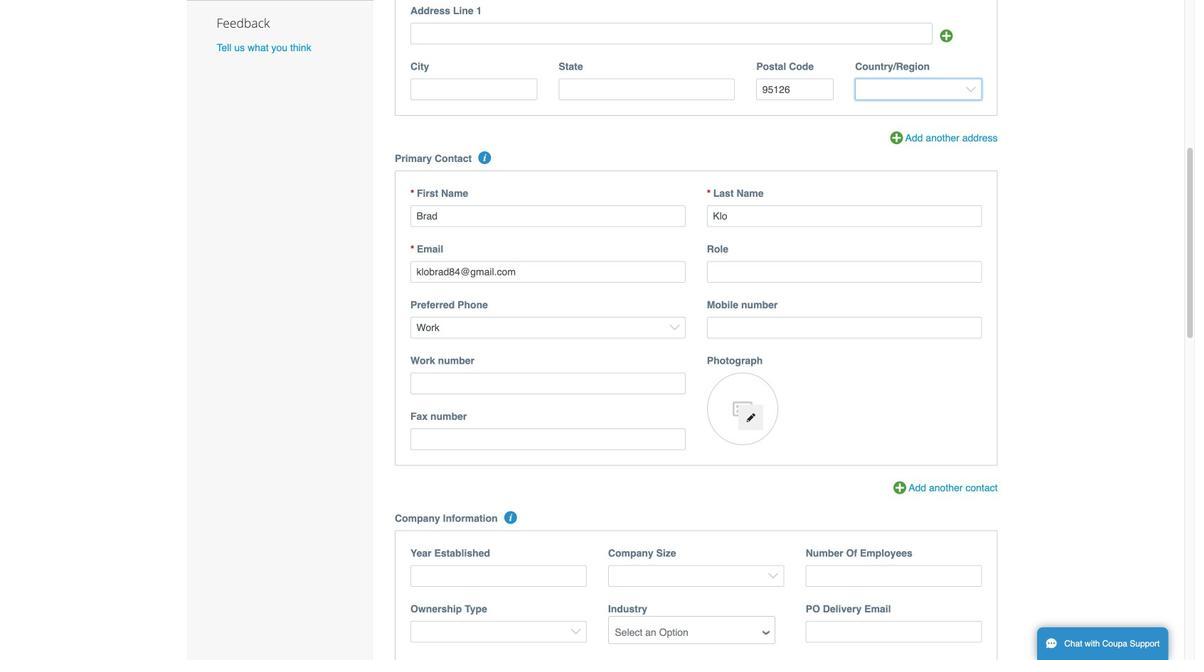 Task type: describe. For each thing, give the bounding box(es) containing it.
photograph image
[[707, 373, 778, 446]]

additional information image
[[478, 151, 491, 164]]

additional information image
[[504, 512, 517, 525]]



Task type: locate. For each thing, give the bounding box(es) containing it.
Select an Option text field
[[610, 622, 774, 644]]

add image
[[940, 30, 953, 42]]

None text field
[[410, 79, 537, 100], [756, 79, 834, 100], [410, 261, 686, 283], [707, 317, 982, 339], [410, 373, 686, 395], [410, 429, 686, 451], [410, 79, 537, 100], [756, 79, 834, 100], [410, 261, 686, 283], [707, 317, 982, 339], [410, 373, 686, 395], [410, 429, 686, 451]]

change image image
[[746, 413, 756, 423]]

None text field
[[410, 23, 932, 45], [559, 79, 735, 100], [410, 206, 686, 227], [707, 206, 982, 227], [707, 261, 982, 283], [410, 566, 587, 587], [806, 566, 982, 587], [806, 622, 982, 643], [410, 23, 932, 45], [559, 79, 735, 100], [410, 206, 686, 227], [707, 206, 982, 227], [707, 261, 982, 283], [410, 566, 587, 587], [806, 566, 982, 587], [806, 622, 982, 643]]



Task type: vqa. For each thing, say whether or not it's contained in the screenshot.
ADDITIONAL INFORMATION icon
yes



